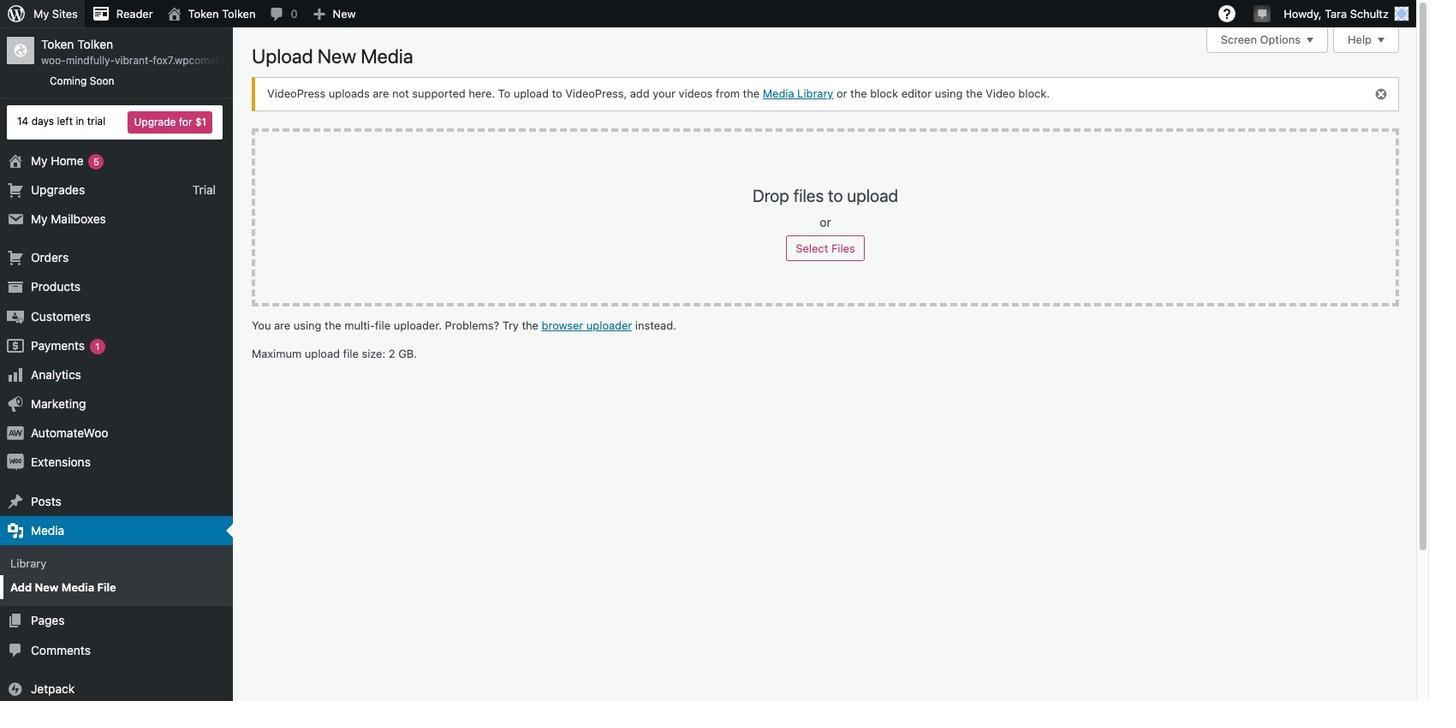 Task type: describe. For each thing, give the bounding box(es) containing it.
the right try
[[522, 319, 539, 333]]

the left video
[[966, 87, 983, 101]]

browser uploader link
[[542, 319, 632, 333]]

mailboxes
[[51, 211, 106, 226]]

token for token tolken
[[188, 7, 219, 21]]

my sites
[[33, 7, 78, 21]]

my mailboxes
[[31, 211, 106, 226]]

trial
[[193, 182, 216, 197]]

2 vertical spatial upload
[[305, 347, 340, 360]]

screen options button
[[1206, 27, 1328, 53]]

you
[[252, 319, 271, 333]]

maximum
[[252, 347, 302, 360]]

tara
[[1325, 7, 1347, 21]]

toolbar navigation
[[0, 0, 1416, 31]]

options
[[1260, 33, 1301, 47]]

my for my mailboxes
[[31, 211, 48, 226]]

woo-
[[41, 54, 66, 67]]

my mailboxes link
[[0, 205, 233, 234]]

analytics
[[31, 367, 81, 382]]

browser
[[542, 319, 583, 333]]

media up not
[[361, 45, 413, 68]]

pages link
[[0, 607, 233, 636]]

my for my home 5
[[31, 153, 48, 167]]

for
[[179, 115, 192, 128]]

media right from
[[763, 87, 794, 101]]

fox7.wpcomstaging.com
[[153, 54, 269, 67]]

token tolken
[[188, 7, 256, 21]]

0
[[291, 7, 298, 21]]

new inside toolbar navigation
[[333, 7, 356, 21]]

0 horizontal spatial to
[[552, 87, 562, 101]]

comments
[[31, 643, 91, 657]]

trial
[[87, 115, 106, 128]]

0 link
[[262, 0, 304, 27]]

automatewoo link
[[0, 419, 233, 448]]

block
[[870, 87, 898, 101]]

tolken for token tolken
[[222, 7, 256, 21]]

help
[[1348, 33, 1372, 47]]

reader link
[[85, 0, 160, 27]]

14 days left in trial
[[17, 115, 106, 128]]

to
[[498, 87, 510, 101]]

orders link
[[0, 243, 233, 273]]

1
[[95, 341, 100, 352]]

soon
[[90, 74, 114, 87]]

my sites link
[[0, 0, 85, 27]]

new for add new media file
[[35, 581, 59, 594]]

marketing
[[31, 397, 86, 411]]

posts
[[31, 494, 61, 508]]

2 horizontal spatial upload
[[847, 186, 898, 206]]

notification image
[[1256, 6, 1269, 20]]

from
[[716, 87, 740, 101]]

try
[[502, 319, 519, 333]]

posts link
[[0, 487, 233, 516]]

5
[[93, 155, 99, 167]]

screen options
[[1221, 33, 1301, 47]]

schultz
[[1350, 7, 1389, 21]]

extensions link
[[0, 448, 233, 477]]

$1
[[195, 115, 206, 128]]

block.
[[1018, 87, 1050, 101]]

drop
[[753, 186, 789, 206]]

1 vertical spatial file
[[343, 347, 359, 360]]

the left multi-
[[325, 319, 341, 333]]

home
[[51, 153, 84, 167]]

not
[[392, 87, 409, 101]]

library link
[[0, 551, 233, 576]]

multi-
[[344, 319, 375, 333]]

media link
[[0, 516, 233, 545]]

token tolken woo-mindfully-vibrant-fox7.wpcomstaging.com coming soon
[[41, 37, 269, 87]]

1 vertical spatial or
[[820, 215, 831, 230]]

videopress
[[267, 87, 326, 101]]

media down posts
[[31, 523, 64, 538]]

videopress,
[[565, 87, 627, 101]]

upgrade
[[134, 115, 176, 128]]

pages
[[31, 613, 65, 628]]

customers link
[[0, 302, 233, 331]]

upload new media
[[252, 45, 413, 68]]

upgrade for $1
[[134, 115, 206, 128]]

files
[[793, 186, 824, 206]]

uploader
[[586, 319, 632, 333]]



Task type: vqa. For each thing, say whether or not it's contained in the screenshot.
Screen
yes



Task type: locate. For each thing, give the bounding box(es) containing it.
1 vertical spatial are
[[274, 319, 290, 333]]

video
[[986, 87, 1015, 101]]

tolken inside token tolken woo-mindfully-vibrant-fox7.wpcomstaging.com coming soon
[[77, 37, 113, 51]]

reader
[[116, 7, 153, 21]]

the right from
[[743, 87, 760, 101]]

new up upload new media
[[333, 7, 356, 21]]

1 horizontal spatial file
[[375, 319, 391, 333]]

mindfully-
[[66, 54, 115, 67]]

are right "you" in the top of the page
[[274, 319, 290, 333]]

problems?
[[445, 319, 499, 333]]

screen
[[1221, 33, 1257, 47]]

1 horizontal spatial tolken
[[222, 7, 256, 21]]

1 vertical spatial to
[[828, 186, 843, 206]]

products link
[[0, 273, 233, 302]]

token up fox7.wpcomstaging.com
[[188, 7, 219, 21]]

you are using the multi-file uploader. problems? try the browser uploader instead.
[[252, 319, 676, 333]]

1 horizontal spatial library
[[797, 87, 833, 101]]

size:
[[362, 347, 386, 360]]

1 vertical spatial token
[[41, 37, 74, 51]]

or down drop files to upload
[[820, 215, 831, 230]]

1 vertical spatial new
[[318, 45, 356, 68]]

uploader.
[[394, 319, 442, 333]]

2
[[389, 347, 395, 360]]

are left not
[[373, 87, 389, 101]]

vibrant-
[[115, 54, 153, 67]]

upload
[[514, 87, 549, 101], [847, 186, 898, 206], [305, 347, 340, 360]]

customers
[[31, 309, 91, 323]]

to right files
[[828, 186, 843, 206]]

add
[[630, 87, 650, 101]]

tolken inside toolbar navigation
[[222, 7, 256, 21]]

1 vertical spatial using
[[293, 319, 322, 333]]

new right the add
[[35, 581, 59, 594]]

tolken for token tolken woo-mindfully-vibrant-fox7.wpcomstaging.com coming soon
[[77, 37, 113, 51]]

tolken
[[222, 7, 256, 21], [77, 37, 113, 51]]

0 horizontal spatial file
[[343, 347, 359, 360]]

0 vertical spatial are
[[373, 87, 389, 101]]

1 horizontal spatial using
[[935, 87, 963, 101]]

orders
[[31, 250, 69, 265]]

None button
[[786, 236, 865, 261]]

0 horizontal spatial library
[[10, 557, 46, 570]]

my home 5
[[31, 153, 99, 167]]

upload right files
[[847, 186, 898, 206]]

using right editor on the top
[[935, 87, 963, 101]]

upload
[[252, 45, 313, 68]]

help button
[[1333, 27, 1399, 53]]

my left home
[[31, 153, 48, 167]]

0 vertical spatial to
[[552, 87, 562, 101]]

add new media file link
[[0, 576, 233, 600]]

0 horizontal spatial upload
[[305, 347, 340, 360]]

supported
[[412, 87, 466, 101]]

are
[[373, 87, 389, 101], [274, 319, 290, 333]]

add
[[10, 581, 32, 594]]

my inside toolbar navigation
[[33, 7, 49, 21]]

1 vertical spatial tolken
[[77, 37, 113, 51]]

1 horizontal spatial are
[[373, 87, 389, 101]]

0 vertical spatial my
[[33, 7, 49, 21]]

media library link
[[763, 87, 833, 101]]

0 vertical spatial token
[[188, 7, 219, 21]]

file left size:
[[343, 347, 359, 360]]

library inside "main menu" "navigation"
[[10, 557, 46, 570]]

to
[[552, 87, 562, 101], [828, 186, 843, 206]]

library
[[797, 87, 833, 101], [10, 557, 46, 570]]

new inside "main menu" "navigation"
[[35, 581, 59, 594]]

using up maximum upload file size: 2 gb.
[[293, 319, 322, 333]]

the left block
[[850, 87, 867, 101]]

payments 1
[[31, 338, 100, 353]]

extensions
[[31, 455, 91, 470]]

0 horizontal spatial using
[[293, 319, 322, 333]]

library up the add
[[10, 557, 46, 570]]

1 horizontal spatial token
[[188, 7, 219, 21]]

tolken up mindfully-
[[77, 37, 113, 51]]

jetpack
[[31, 681, 75, 696]]

1 vertical spatial library
[[10, 557, 46, 570]]

howdy,
[[1284, 7, 1322, 21]]

library left block
[[797, 87, 833, 101]]

here.
[[469, 87, 495, 101]]

new
[[333, 7, 356, 21], [318, 45, 356, 68], [35, 581, 59, 594]]

marketing link
[[0, 390, 233, 419]]

jetpack link
[[0, 675, 233, 701]]

token inside toolbar navigation
[[188, 7, 219, 21]]

payments
[[31, 338, 85, 353]]

1 horizontal spatial upload
[[514, 87, 549, 101]]

0 vertical spatial upload
[[514, 87, 549, 101]]

upload right the maximum
[[305, 347, 340, 360]]

or left block
[[837, 87, 847, 101]]

videos
[[679, 87, 713, 101]]

file up size:
[[375, 319, 391, 333]]

tolken left 0 link
[[222, 7, 256, 21]]

my for my sites
[[33, 7, 49, 21]]

0 horizontal spatial are
[[274, 319, 290, 333]]

file
[[97, 581, 116, 594]]

editor
[[901, 87, 932, 101]]

my left sites
[[33, 7, 49, 21]]

maximum upload file size: 2 gb.
[[252, 347, 417, 360]]

days
[[31, 115, 54, 128]]

videopress uploads are not supported here. to upload to videopress, add your videos from the media library or the block editor using the video block.
[[267, 87, 1050, 101]]

1 horizontal spatial or
[[837, 87, 847, 101]]

0 horizontal spatial or
[[820, 215, 831, 230]]

media
[[361, 45, 413, 68], [763, 87, 794, 101], [31, 523, 64, 538], [62, 581, 94, 594]]

sites
[[52, 7, 78, 21]]

drop files to upload
[[753, 186, 898, 206]]

my
[[33, 7, 49, 21], [31, 153, 48, 167], [31, 211, 48, 226]]

token up woo-
[[41, 37, 74, 51]]

token for token tolken woo-mindfully-vibrant-fox7.wpcomstaging.com coming soon
[[41, 37, 74, 51]]

0 horizontal spatial tolken
[[77, 37, 113, 51]]

0 vertical spatial or
[[837, 87, 847, 101]]

upload right to
[[514, 87, 549, 101]]

upgrade for $1 button
[[128, 111, 212, 133]]

token tolken link
[[160, 0, 262, 27]]

new up uploads
[[318, 45, 356, 68]]

left
[[57, 115, 73, 128]]

media left the file
[[62, 581, 94, 594]]

howdy, tara schultz
[[1284, 7, 1389, 21]]

token inside token tolken woo-mindfully-vibrant-fox7.wpcomstaging.com coming soon
[[41, 37, 74, 51]]

0 vertical spatial library
[[797, 87, 833, 101]]

14
[[17, 115, 29, 128]]

2 vertical spatial new
[[35, 581, 59, 594]]

automatewoo
[[31, 426, 108, 440]]

uploads
[[329, 87, 370, 101]]

1 horizontal spatial to
[[828, 186, 843, 206]]

0 vertical spatial new
[[333, 7, 356, 21]]

gb.
[[398, 347, 417, 360]]

upgrades
[[31, 182, 85, 197]]

products
[[31, 279, 81, 294]]

file
[[375, 319, 391, 333], [343, 347, 359, 360]]

your
[[653, 87, 676, 101]]

0 vertical spatial tolken
[[222, 7, 256, 21]]

0 horizontal spatial token
[[41, 37, 74, 51]]

in
[[76, 115, 84, 128]]

analytics link
[[0, 360, 233, 390]]

0 vertical spatial file
[[375, 319, 391, 333]]

1 vertical spatial upload
[[847, 186, 898, 206]]

my down the upgrades
[[31, 211, 48, 226]]

2 vertical spatial my
[[31, 211, 48, 226]]

the
[[743, 87, 760, 101], [850, 87, 867, 101], [966, 87, 983, 101], [325, 319, 341, 333], [522, 319, 539, 333]]

instead.
[[635, 319, 676, 333]]

0 vertical spatial using
[[935, 87, 963, 101]]

to left "videopress,"
[[552, 87, 562, 101]]

main menu navigation
[[0, 27, 269, 701]]

new for upload new media
[[318, 45, 356, 68]]

new link
[[304, 0, 363, 27]]

comments link
[[0, 636, 233, 665]]

1 vertical spatial my
[[31, 153, 48, 167]]

or
[[837, 87, 847, 101], [820, 215, 831, 230]]

token
[[188, 7, 219, 21], [41, 37, 74, 51]]



